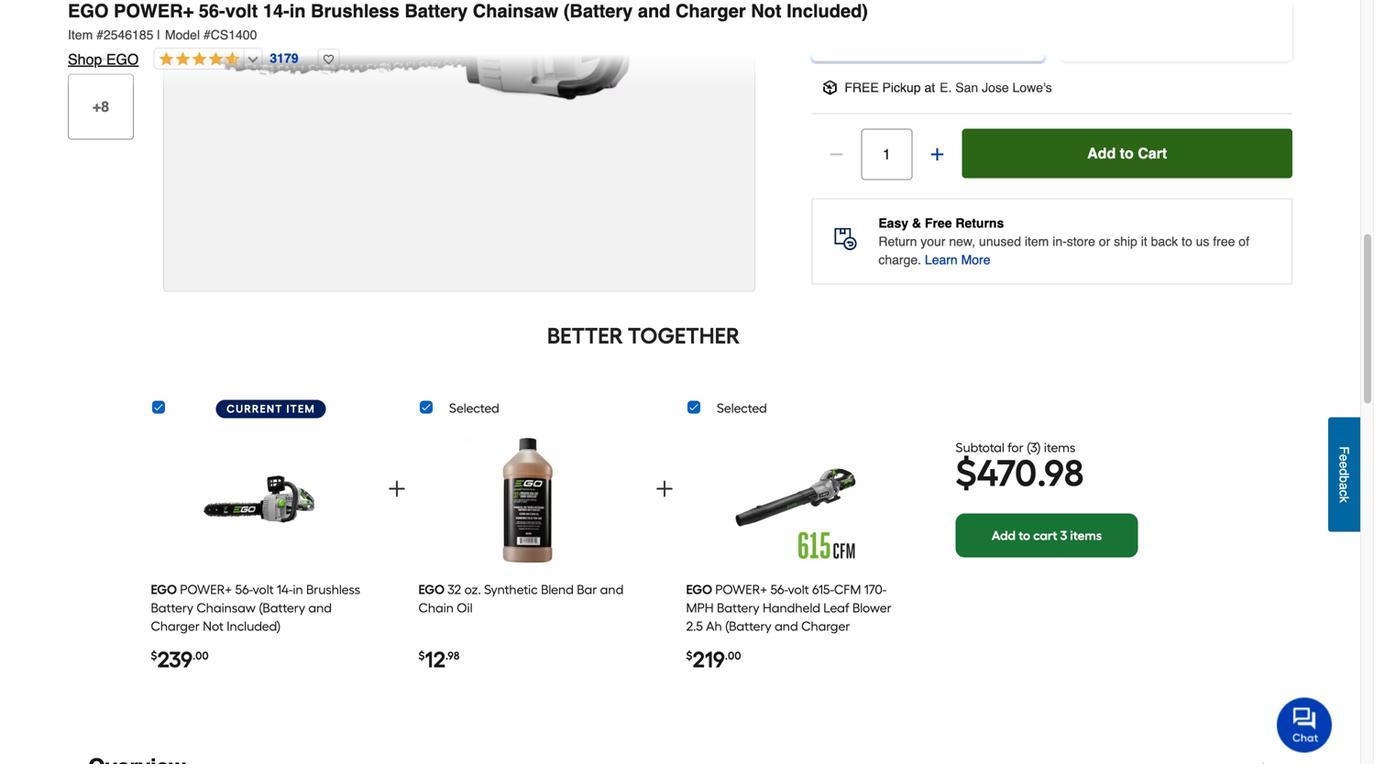 Task type: describe. For each thing, give the bounding box(es) containing it.
&
[[912, 216, 922, 230]]

selected for 12
[[449, 401, 499, 416]]

items inside subtotal for ( 3 ) items $ 470 .98
[[1044, 440, 1076, 456]]

chain
[[419, 600, 454, 616]]

for
[[1008, 440, 1024, 456]]

cs1400
[[211, 28, 257, 42]]

learn more
[[925, 253, 991, 267]]

and inside 32 oz. synthetic blend bar and chain oil
[[600, 582, 624, 598]]

back
[[1151, 234, 1178, 249]]

selected for 219
[[717, 401, 767, 416]]

.00 for 239
[[193, 650, 209, 663]]

oil
[[457, 600, 473, 616]]

add for add to cart 3 items
[[992, 528, 1016, 544]]

chainsaw inside ego power+ 56-volt 14-in brushless battery chainsaw (battery and charger not included) item # 2546185 | model # cs1400
[[473, 0, 559, 22]]

to inside easy & free returns return your new, unused item in-store or ship it back to us free of charge.
[[1182, 234, 1193, 249]]

arrow left image
[[193, 0, 215, 7]]

12
[[425, 647, 446, 673]]

better together heading
[[68, 321, 1220, 351]]

free
[[925, 216, 952, 230]]

brushless inside power+ 56-volt 14-in brushless battery chainsaw (battery and charger not included)
[[306, 582, 360, 598]]

unused
[[979, 234, 1021, 249]]

cfm
[[834, 582, 861, 598]]

included) inside power+ 56-volt 14-in brushless battery chainsaw (battery and charger not included)
[[227, 619, 281, 634]]

and inside power+ 56-volt 14-in brushless battery chainsaw (battery and charger not included)
[[308, 600, 332, 616]]

shop
[[68, 51, 102, 68]]

1 vertical spatial plus image
[[386, 478, 408, 500]]

+8 button
[[68, 74, 134, 140]]

1 vertical spatial items
[[1070, 528, 1102, 544]]

better together
[[547, 323, 740, 349]]

56- for 239
[[235, 582, 253, 598]]

not inside power+ 56-volt 14-in brushless battery chainsaw (battery and charger not included)
[[203, 619, 224, 634]]

item number 2 5 4 6 1 8 5 and model number c s 1 4 0 0 element
[[68, 26, 1293, 44]]

3 for add to cart 3 items
[[1061, 528, 1068, 544]]

learn
[[925, 253, 958, 267]]

ego for 239
[[151, 582, 177, 598]]

not inside ego power+ 56-volt 14-in brushless battery chainsaw (battery and charger not included) item # 2546185 | model # cs1400
[[751, 0, 782, 22]]

12 list item
[[419, 427, 636, 699]]

in-
[[1053, 234, 1067, 249]]

14- inside ego power+ 56-volt 14-in brushless battery chainsaw (battery and charger not included) item # 2546185 | model # cs1400
[[263, 0, 290, 22]]

470
[[977, 451, 1037, 495]]

charge.
[[879, 253, 922, 267]]

of
[[1239, 234, 1250, 249]]

easy
[[879, 216, 909, 230]]

$ 239 .00
[[151, 647, 209, 673]]

new,
[[949, 234, 976, 249]]

to for add to cart 3 items
[[1019, 528, 1031, 544]]

219
[[693, 647, 725, 673]]

learn more link
[[925, 251, 991, 269]]

oz.
[[465, 582, 481, 598]]

leaf
[[824, 600, 850, 616]]

minus image
[[827, 145, 846, 164]]

shop ego
[[68, 51, 139, 68]]

2.5
[[686, 619, 703, 634]]

or
[[1099, 234, 1111, 249]]

Stepper number input field with increment and decrement buttons number field
[[861, 129, 913, 180]]

56- inside ego power+ 56-volt 14-in brushless battery chainsaw (battery and charger not included) item # 2546185 | model # cs1400
[[199, 0, 225, 22]]

ego power+ 56-volt 615-cfm 170-mph battery handheld leaf blower 2.5 ah (battery and charger included) image
[[730, 428, 860, 573]]

4.6 stars image
[[154, 51, 240, 68]]

$ for 12
[[419, 650, 425, 663]]

charger inside ego power+ 56-volt 14-in brushless battery chainsaw (battery and charger not included) item # 2546185 | model # cs1400
[[676, 0, 746, 22]]

f e e d b a c k button
[[1329, 417, 1361, 532]]

mph
[[686, 600, 714, 616]]

(battery inside power+ 56-volt 14-in brushless battery chainsaw (battery and charger not included)
[[259, 600, 305, 616]]

)
[[1037, 440, 1041, 456]]

model
[[165, 28, 200, 42]]

lowe's
[[1013, 80, 1052, 95]]

volt for 219
[[788, 582, 809, 598]]

bar
[[577, 582, 597, 598]]

and inside power+ 56-volt 615-cfm 170- mph battery handheld leaf blower 2.5 ah (battery and charger included)
[[775, 619, 798, 634]]

chevron up image
[[1254, 759, 1273, 765]]

d
[[1337, 469, 1352, 476]]

volt inside ego power+ 56-volt 14-in brushless battery chainsaw (battery and charger not included) item # 2546185 | model # cs1400
[[225, 0, 258, 22]]

e.
[[940, 80, 952, 95]]

1 e from the top
[[1337, 454, 1352, 462]]

ego power+ 56-volt 14-in brushless battery chainsaw (battery and charger not included) item # 2546185 | model # cs1400
[[68, 0, 868, 42]]

current
[[227, 402, 283, 416]]

f
[[1337, 447, 1352, 454]]

at
[[925, 80, 935, 95]]

plus image
[[654, 478, 676, 500]]

1 # from the left
[[96, 28, 104, 42]]

3179
[[270, 51, 298, 66]]

chat invite button image
[[1277, 697, 1333, 753]]

c
[[1337, 490, 1352, 497]]

k
[[1337, 497, 1352, 503]]

included) inside ego power+ 56-volt 14-in brushless battery chainsaw (battery and charger not included) item # 2546185 | model # cs1400
[[787, 0, 868, 22]]

title image
[[72, 3, 129, 60]]

$ 12 .98
[[419, 647, 460, 673]]

$ for 239
[[151, 650, 157, 663]]

(
[[1027, 440, 1031, 456]]

.98 inside $ 12 .98
[[446, 650, 460, 663]]

free
[[845, 80, 879, 95]]

returns
[[956, 216, 1004, 230]]

170-
[[864, 582, 887, 598]]

2 # from the left
[[204, 28, 211, 42]]



Task type: locate. For each thing, give the bounding box(es) containing it.
heart outline image
[[318, 49, 340, 71]]

1 vertical spatial chainsaw
[[197, 600, 256, 616]]

to
[[1120, 145, 1134, 162], [1182, 234, 1193, 249], [1019, 528, 1031, 544]]

ego inside ego power+ 56-volt 14-in brushless battery chainsaw (battery and charger not included) item # 2546185 | model # cs1400
[[68, 0, 109, 22]]

14-
[[263, 0, 290, 22], [277, 582, 293, 598]]

it
[[1141, 234, 1148, 249]]

free pickup at e. san jose lowe's
[[845, 80, 1052, 95]]

subtotal for ( 3 ) items $ 470 .98
[[956, 440, 1084, 495]]

56- up the cs1400
[[199, 0, 225, 22]]

1 vertical spatial brushless
[[306, 582, 360, 598]]

0 horizontal spatial (battery
[[259, 600, 305, 616]]

power+ for 239
[[180, 582, 232, 598]]

power+ inside ego power+ 56-volt 14-in brushless battery chainsaw (battery and charger not included) item # 2546185 | model # cs1400
[[114, 0, 194, 22]]

1 horizontal spatial battery
[[405, 0, 468, 22]]

1 vertical spatial included)
[[227, 619, 281, 634]]

charger inside power+ 56-volt 14-in brushless battery chainsaw (battery and charger not included)
[[151, 619, 200, 634]]

1 vertical spatial (battery
[[259, 600, 305, 616]]

ego up item
[[68, 0, 109, 22]]

#
[[96, 28, 104, 42], [204, 28, 211, 42]]

2546185
[[104, 28, 154, 42]]

$ inside subtotal for ( 3 ) items $ 470 .98
[[956, 451, 977, 495]]

pickup inside option group
[[824, 11, 866, 26]]

+8
[[92, 98, 109, 115]]

.98 right (
[[1037, 451, 1084, 495]]

14- inside power+ 56-volt 14-in brushless battery chainsaw (battery and charger not included)
[[277, 582, 293, 598]]

items
[[1044, 440, 1076, 456], [1070, 528, 1102, 544]]

ah
[[706, 619, 722, 634]]

0 vertical spatial in
[[290, 0, 306, 22]]

0 vertical spatial plus image
[[928, 145, 947, 164]]

3 for subtotal for ( 3 ) items $ 470 .98
[[1031, 440, 1037, 456]]

ego up the chain
[[419, 582, 445, 598]]

easy & free returns return your new, unused item in-store or ship it back to us free of charge.
[[879, 216, 1250, 267]]

more
[[962, 253, 991, 267]]

56-
[[199, 0, 225, 22], [235, 582, 253, 598], [771, 582, 788, 598]]

1 .00 from the left
[[193, 650, 209, 663]]

add for add to cart
[[1088, 145, 1116, 162]]

to left us
[[1182, 234, 1193, 249]]

.98 inside subtotal for ( 3 ) items $ 470 .98
[[1037, 451, 1084, 495]]

charger down leaf
[[801, 619, 850, 634]]

# right item
[[96, 28, 104, 42]]

volt up handheld
[[788, 582, 809, 598]]

brushless inside ego power+ 56-volt 14-in brushless battery chainsaw (battery and charger not included) item # 2546185 | model # cs1400
[[311, 0, 400, 22]]

pickup left at
[[883, 80, 921, 95]]

in inside ego power+ 56-volt 14-in brushless battery chainsaw (battery and charger not included) item # 2546185 | model # cs1400
[[290, 0, 306, 22]]

# right model
[[204, 28, 211, 42]]

b
[[1337, 476, 1352, 483]]

volt inside power+ 56-volt 615-cfm 170- mph battery handheld leaf blower 2.5 ah (battery and charger included)
[[788, 582, 809, 598]]

ego down 2546185
[[106, 51, 139, 68]]

battery inside power+ 56-volt 14-in brushless battery chainsaw (battery and charger not included)
[[151, 600, 194, 616]]

239
[[157, 647, 193, 673]]

power+ for 219
[[715, 582, 768, 598]]

0 horizontal spatial pickup
[[824, 11, 866, 26]]

together
[[628, 323, 740, 349]]

cart
[[1138, 145, 1167, 162]]

(battery
[[564, 0, 633, 22], [259, 600, 305, 616], [725, 619, 772, 634]]

1 selected from the left
[[449, 401, 499, 416]]

.98 down oil
[[446, 650, 460, 663]]

add to cart
[[1088, 145, 1167, 162]]

0 horizontal spatial 3
[[1031, 440, 1037, 456]]

ego inside 219 list item
[[686, 582, 713, 598]]

$ 219 .00
[[686, 647, 741, 673]]

$ inside $ 219 .00
[[686, 650, 693, 663]]

3
[[1031, 440, 1037, 456], [1061, 528, 1068, 544]]

2 horizontal spatial included)
[[787, 0, 868, 22]]

item
[[68, 28, 93, 42]]

handheld
[[763, 600, 821, 616]]

us
[[1196, 234, 1210, 249]]

0 horizontal spatial to
[[1019, 528, 1031, 544]]

1 horizontal spatial (battery
[[564, 0, 633, 22]]

in
[[290, 0, 306, 22], [293, 582, 303, 598]]

0 horizontal spatial chainsaw
[[197, 600, 256, 616]]

e up b at the bottom of the page
[[1337, 462, 1352, 469]]

power+ 56-volt 615-cfm 170- mph battery handheld leaf blower 2.5 ah (battery and charger included)
[[686, 582, 892, 653]]

1 vertical spatial not
[[203, 619, 224, 634]]

power+ inside power+ 56-volt 14-in brushless battery chainsaw (battery and charger not included)
[[180, 582, 232, 598]]

charger
[[676, 0, 746, 22], [151, 619, 200, 634], [801, 619, 850, 634]]

.00 for 219
[[725, 650, 741, 663]]

615-
[[812, 582, 834, 598]]

subtotal
[[956, 440, 1005, 456]]

pickup option group
[[804, 0, 1300, 69]]

add to cart button
[[962, 129, 1293, 178]]

1 vertical spatial .98
[[446, 650, 460, 663]]

1 horizontal spatial add
[[1088, 145, 1116, 162]]

3 right cart
[[1061, 528, 1068, 544]]

2 horizontal spatial 56-
[[771, 582, 788, 598]]

1 horizontal spatial charger
[[676, 0, 746, 22]]

1 horizontal spatial included)
[[686, 637, 740, 653]]

ego for 12
[[419, 582, 445, 598]]

0 horizontal spatial .98
[[446, 650, 460, 663]]

not right arrow right icon
[[751, 0, 782, 22]]

0 horizontal spatial plus image
[[386, 478, 408, 500]]

return
[[879, 234, 917, 249]]

1 horizontal spatial selected
[[717, 401, 767, 416]]

|
[[157, 28, 160, 42]]

3 right for
[[1031, 440, 1037, 456]]

2 vertical spatial to
[[1019, 528, 1031, 544]]

add to cart 3 items
[[992, 528, 1102, 544]]

2 vertical spatial included)
[[686, 637, 740, 653]]

f e e d b a c k
[[1337, 447, 1352, 503]]

1 horizontal spatial .98
[[1037, 451, 1084, 495]]

56- inside power+ 56-volt 14-in brushless battery chainsaw (battery and charger not included)
[[235, 582, 253, 598]]

to inside button
[[1120, 145, 1134, 162]]

store
[[1067, 234, 1096, 249]]

and inside ego power+ 56-volt 14-in brushless battery chainsaw (battery and charger not included) item # 2546185 | model # cs1400
[[638, 0, 671, 22]]

$ for 219
[[686, 650, 693, 663]]

0 vertical spatial (battery
[[564, 0, 633, 22]]

add inside button
[[1088, 145, 1116, 162]]

add
[[1088, 145, 1116, 162], [992, 528, 1016, 544]]

volt down ego power+ 56-volt 14-in brushless battery chainsaw (battery and charger not included) image
[[253, 582, 274, 598]]

0 horizontal spatial selected
[[449, 401, 499, 416]]

1 vertical spatial 3
[[1061, 528, 1068, 544]]

current item
[[227, 402, 315, 416]]

synthetic
[[484, 582, 538, 598]]

to left cart
[[1019, 528, 1031, 544]]

and
[[638, 0, 671, 22], [600, 582, 624, 598], [308, 600, 332, 616], [775, 619, 798, 634]]

1 vertical spatial to
[[1182, 234, 1193, 249]]

e
[[1337, 454, 1352, 462], [1337, 462, 1352, 469]]

219 list item
[[686, 427, 904, 699]]

to for add to cart
[[1120, 145, 1134, 162]]

0 vertical spatial 14-
[[263, 0, 290, 22]]

0 horizontal spatial add
[[992, 528, 1016, 544]]

charger up item number 2 5 4 6 1 8 5 and model number c s 1 4 0 0 element
[[676, 0, 746, 22]]

battery for brushless
[[405, 0, 468, 22]]

pickup up pickup icon on the right top of the page
[[824, 11, 866, 26]]

0 horizontal spatial charger
[[151, 619, 200, 634]]

.00 inside $ 219 .00
[[725, 650, 741, 663]]

1 horizontal spatial chainsaw
[[473, 0, 559, 22]]

volt for 239
[[253, 582, 274, 598]]

power+
[[114, 0, 194, 22], [180, 582, 232, 598], [715, 582, 768, 598]]

your
[[921, 234, 946, 249]]

1 horizontal spatial .00
[[725, 650, 741, 663]]

item
[[287, 402, 315, 416]]

.00 inside $ 239 .00
[[193, 650, 209, 663]]

e up d
[[1337, 454, 1352, 462]]

a
[[1337, 483, 1352, 490]]

items right cart
[[1070, 528, 1102, 544]]

0 vertical spatial add
[[1088, 145, 1116, 162]]

ego inside 239 list item
[[151, 582, 177, 598]]

ego 32 oz. synthetic blend bar and chain oil image
[[462, 428, 592, 573]]

0 vertical spatial .98
[[1037, 451, 1084, 495]]

(battery inside ego power+ 56-volt 14-in brushless battery chainsaw (battery and charger not included) item # 2546185 | model # cs1400
[[564, 0, 633, 22]]

ego up mph at the bottom of the page
[[686, 582, 713, 598]]

1 vertical spatial in
[[293, 582, 303, 598]]

$ inside $ 12 .98
[[419, 650, 425, 663]]

1 vertical spatial 14-
[[277, 582, 293, 598]]

power+ up $ 239 .00
[[180, 582, 232, 598]]

2 horizontal spatial battery
[[717, 600, 760, 616]]

1 horizontal spatial to
[[1120, 145, 1134, 162]]

239 list item
[[151, 427, 368, 699]]

0 vertical spatial brushless
[[311, 0, 400, 22]]

blower
[[853, 600, 892, 616]]

1 vertical spatial add
[[992, 528, 1016, 544]]

3 inside subtotal for ( 3 ) items $ 470 .98
[[1031, 440, 1037, 456]]

2 horizontal spatial to
[[1182, 234, 1193, 249]]

0 horizontal spatial battery
[[151, 600, 194, 616]]

56- up handheld
[[771, 582, 788, 598]]

0 horizontal spatial not
[[203, 619, 224, 634]]

battery inside power+ 56-volt 615-cfm 170- mph battery handheld leaf blower 2.5 ah (battery and charger included)
[[717, 600, 760, 616]]

0 horizontal spatial #
[[96, 28, 104, 42]]

pickup image
[[823, 80, 837, 95]]

chainsaw inside power+ 56-volt 14-in brushless battery chainsaw (battery and charger not included)
[[197, 600, 256, 616]]

blend
[[541, 582, 574, 598]]

item
[[1025, 234, 1049, 249]]

1 horizontal spatial pickup
[[883, 80, 921, 95]]

add to cart 3 items link
[[956, 514, 1138, 558]]

ego power+ 56-volt 14-in brushless battery chainsaw (battery and charger not included) image
[[194, 428, 325, 573]]

in inside power+ 56-volt 14-in brushless battery chainsaw (battery and charger not included)
[[293, 582, 303, 598]]

better
[[547, 323, 623, 349]]

0 vertical spatial included)
[[787, 0, 868, 22]]

2 vertical spatial (battery
[[725, 619, 772, 634]]

0 vertical spatial chainsaw
[[473, 0, 559, 22]]

power+ up the |
[[114, 0, 194, 22]]

ship
[[1114, 234, 1138, 249]]

included) inside power+ 56-volt 615-cfm 170- mph battery handheld leaf blower 2.5 ah (battery and charger included)
[[686, 637, 740, 653]]

to left 'cart'
[[1120, 145, 1134, 162]]

ego  #cs1400 image
[[164, 0, 755, 291]]

32 oz. synthetic blend bar and chain oil
[[419, 582, 624, 616]]

32
[[448, 582, 461, 598]]

0 horizontal spatial 56-
[[199, 0, 225, 22]]

san
[[956, 80, 979, 95]]

items right )
[[1044, 440, 1076, 456]]

56- down ego power+ 56-volt 14-in brushless battery chainsaw (battery and charger not included) image
[[235, 582, 253, 598]]

2 e from the top
[[1337, 462, 1352, 469]]

volt up the cs1400
[[225, 0, 258, 22]]

add left cart
[[992, 528, 1016, 544]]

add left 'cart'
[[1088, 145, 1116, 162]]

volt inside power+ 56-volt 14-in brushless battery chainsaw (battery and charger not included)
[[253, 582, 274, 598]]

1 horizontal spatial plus image
[[928, 145, 947, 164]]

2 horizontal spatial (battery
[[725, 619, 772, 634]]

volt
[[225, 0, 258, 22], [253, 582, 274, 598], [788, 582, 809, 598]]

$ inside $ 239 .00
[[151, 650, 157, 663]]

jose
[[982, 80, 1009, 95]]

1 horizontal spatial 56-
[[235, 582, 253, 598]]

1 horizontal spatial 3
[[1061, 528, 1068, 544]]

0 vertical spatial 3
[[1031, 440, 1037, 456]]

power+ inside power+ 56-volt 615-cfm 170- mph battery handheld leaf blower 2.5 ah (battery and charger included)
[[715, 582, 768, 598]]

1 horizontal spatial not
[[751, 0, 782, 22]]

chainsaw
[[473, 0, 559, 22], [197, 600, 256, 616]]

selected
[[449, 401, 499, 416], [717, 401, 767, 416]]

ego inside 12 list item
[[419, 582, 445, 598]]

battery for mph
[[717, 600, 760, 616]]

0 vertical spatial items
[[1044, 440, 1076, 456]]

power+ up the ah
[[715, 582, 768, 598]]

0 vertical spatial to
[[1120, 145, 1134, 162]]

ego up 239
[[151, 582, 177, 598]]

$
[[956, 451, 977, 495], [151, 650, 157, 663], [419, 650, 425, 663], [686, 650, 693, 663]]

cart
[[1034, 528, 1058, 544]]

2 .00 from the left
[[725, 650, 741, 663]]

1 vertical spatial pickup
[[883, 80, 921, 95]]

not
[[751, 0, 782, 22], [203, 619, 224, 634]]

(battery inside power+ 56-volt 615-cfm 170- mph battery handheld leaf blower 2.5 ah (battery and charger included)
[[725, 619, 772, 634]]

.98
[[1037, 451, 1084, 495], [446, 650, 460, 663]]

0 horizontal spatial included)
[[227, 619, 281, 634]]

2 horizontal spatial charger
[[801, 619, 850, 634]]

56- for 219
[[771, 582, 788, 598]]

pickup
[[824, 11, 866, 26], [883, 80, 921, 95]]

not up $ 239 .00
[[203, 619, 224, 634]]

arrow right image
[[703, 0, 725, 7]]

0 horizontal spatial .00
[[193, 650, 209, 663]]

56- inside power+ 56-volt 615-cfm 170- mph battery handheld leaf blower 2.5 ah (battery and charger included)
[[771, 582, 788, 598]]

power+ 56-volt 14-in brushless battery chainsaw (battery and charger not included)
[[151, 582, 360, 634]]

0 vertical spatial not
[[751, 0, 782, 22]]

1 horizontal spatial #
[[204, 28, 211, 42]]

ego for 219
[[686, 582, 713, 598]]

2 selected from the left
[[717, 401, 767, 416]]

plus image
[[928, 145, 947, 164], [386, 478, 408, 500]]

charger inside power+ 56-volt 615-cfm 170- mph battery handheld leaf blower 2.5 ah (battery and charger included)
[[801, 619, 850, 634]]

free
[[1213, 234, 1236, 249]]

charger up 239
[[151, 619, 200, 634]]

battery
[[405, 0, 468, 22], [151, 600, 194, 616], [717, 600, 760, 616]]

0 vertical spatial pickup
[[824, 11, 866, 26]]

battery inside ego power+ 56-volt 14-in brushless battery chainsaw (battery and charger not included) item # 2546185 | model # cs1400
[[405, 0, 468, 22]]



Task type: vqa. For each thing, say whether or not it's contained in the screenshot.
3- within the 2-ft x 3-ft Blue Coir Rectangular Indoor or Outdoor Decorative Welcome Door Mat
no



